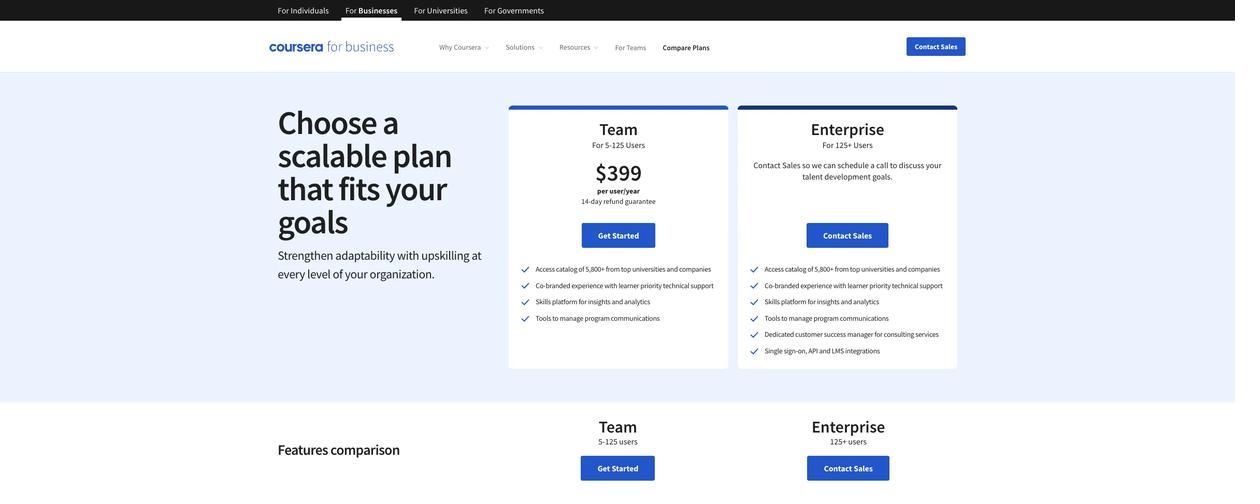 Task type: locate. For each thing, give the bounding box(es) containing it.
started down refund
[[612, 231, 639, 241]]

1 priority from the left
[[641, 281, 662, 291]]

sales inside contact sales button
[[941, 42, 958, 51]]

0 horizontal spatial insights
[[588, 298, 611, 307]]

support
[[691, 281, 714, 291], [920, 281, 943, 291]]

and
[[667, 265, 678, 274], [896, 265, 907, 274], [612, 298, 623, 307], [841, 298, 852, 307], [819, 347, 831, 356]]

1 horizontal spatial tools
[[765, 314, 780, 323]]

1 horizontal spatial support
[[920, 281, 943, 291]]

0 horizontal spatial branded
[[546, 281, 570, 291]]

for inside enterprise for 125+ users
[[823, 140, 834, 150]]

1 skills platform for insights and analytics from the left
[[536, 298, 650, 307]]

1 horizontal spatial skills platform for insights and analytics
[[765, 298, 879, 307]]

team for team 5-125 users
[[599, 417, 637, 438]]

for governments
[[484, 5, 544, 16]]

5-
[[605, 140, 612, 150], [599, 437, 605, 447]]

manage for enterprise
[[789, 314, 813, 323]]

1 horizontal spatial companies
[[908, 265, 940, 274]]

1 branded from the left
[[546, 281, 570, 291]]

analytics for team
[[624, 298, 650, 307]]

tools to manage program communications for team
[[536, 314, 660, 323]]

0 horizontal spatial with
[[397, 248, 419, 264]]

a
[[382, 102, 399, 143], [871, 160, 875, 170]]

1 horizontal spatial top
[[850, 265, 860, 274]]

users inside enterprise 125+ users
[[849, 437, 867, 447]]

1 analytics from the left
[[624, 298, 650, 307]]

0 horizontal spatial communications
[[611, 314, 660, 323]]

1 vertical spatial 125
[[605, 437, 618, 447]]

1 horizontal spatial users
[[849, 437, 867, 447]]

for teams
[[615, 43, 646, 52]]

enterprise
[[811, 119, 885, 140], [812, 417, 885, 438]]

enterprise for 125+ users
[[811, 119, 885, 150]]

for inside team for 5-125 users
[[592, 140, 604, 150]]

1 horizontal spatial to
[[782, 314, 788, 323]]

for individuals
[[278, 5, 329, 16]]

2 analytics from the left
[[853, 298, 879, 307]]

1 horizontal spatial program
[[814, 314, 839, 323]]

for left 'individuals'
[[278, 5, 289, 16]]

2 tools from the left
[[765, 314, 780, 323]]

1 learner from the left
[[619, 281, 639, 291]]

customer
[[796, 330, 823, 340]]

2 horizontal spatial of
[[808, 265, 814, 274]]

2 horizontal spatial with
[[834, 281, 846, 291]]

call
[[877, 160, 889, 170]]

of
[[579, 265, 584, 274], [808, 265, 814, 274], [333, 266, 343, 282]]

single sign-on, api and lms integrations
[[765, 347, 880, 356]]

fits
[[338, 168, 380, 209]]

guarantee
[[625, 197, 656, 206]]

2 technical from the left
[[892, 281, 919, 291]]

platform for enterprise
[[781, 298, 807, 307]]

users inside team for 5-125 users
[[626, 140, 645, 150]]

your inside contact sales so we can schedule a call to discuss your talent development goals.
[[926, 160, 942, 170]]

access catalog of 5,800+ from top universities and companies for team
[[536, 265, 711, 274]]

1 companies from the left
[[679, 265, 711, 274]]

universities
[[427, 5, 468, 16]]

1 horizontal spatial universities
[[862, 265, 895, 274]]

1 program from the left
[[585, 314, 610, 323]]

1 horizontal spatial co-
[[765, 281, 775, 291]]

0 horizontal spatial program
[[585, 314, 610, 323]]

universities
[[632, 265, 666, 274], [862, 265, 895, 274]]

1 horizontal spatial analytics
[[853, 298, 879, 307]]

for for for universities
[[414, 5, 426, 16]]

contact sales
[[915, 42, 958, 51], [823, 231, 872, 241], [824, 464, 873, 474]]

0 horizontal spatial tools to manage program communications
[[536, 314, 660, 323]]

learner for enterprise
[[848, 281, 868, 291]]

1 support from the left
[[691, 281, 714, 291]]

2 skills platform for insights and analytics from the left
[[765, 298, 879, 307]]

1 co-branded experience with learner priority technical support from the left
[[536, 281, 714, 291]]

features comparison
[[278, 441, 400, 459]]

1 top from the left
[[621, 265, 631, 274]]

team
[[600, 119, 638, 140], [599, 417, 637, 438]]

for businesses
[[346, 5, 398, 16]]

we
[[812, 160, 822, 170]]

1 horizontal spatial with
[[605, 281, 617, 291]]

to for team
[[553, 314, 559, 323]]

1 vertical spatial 125+
[[830, 437, 847, 447]]

for up the $399
[[592, 140, 604, 150]]

2 co-branded experience with learner priority technical support from the left
[[765, 281, 943, 291]]

0 horizontal spatial catalog
[[556, 265, 577, 274]]

0 horizontal spatial top
[[621, 265, 631, 274]]

get down day
[[598, 231, 611, 241]]

125
[[612, 140, 624, 150], [605, 437, 618, 447]]

learner for team
[[619, 281, 639, 291]]

for left teams
[[615, 43, 625, 52]]

companies
[[679, 265, 711, 274], [908, 265, 940, 274]]

tools
[[536, 314, 551, 323], [765, 314, 780, 323]]

1 horizontal spatial users
[[854, 140, 873, 150]]

universities for team
[[632, 265, 666, 274]]

get started link down team 5-125 users
[[581, 456, 655, 481]]

users
[[619, 437, 638, 447], [849, 437, 867, 447]]

schedule
[[838, 160, 869, 170]]

0 horizontal spatial skills platform for insights and analytics
[[536, 298, 650, 307]]

individuals
[[291, 5, 329, 16]]

co-branded experience with learner priority technical support
[[536, 281, 714, 291], [765, 281, 943, 291]]

get down team 5-125 users
[[598, 464, 610, 474]]

learner
[[619, 281, 639, 291], [848, 281, 868, 291]]

2 co- from the left
[[765, 281, 775, 291]]

2 catalog from the left
[[785, 265, 806, 274]]

1 horizontal spatial access
[[765, 265, 784, 274]]

for
[[579, 298, 587, 307], [808, 298, 816, 307], [875, 330, 883, 340]]

1 horizontal spatial technical
[[892, 281, 919, 291]]

manage
[[560, 314, 583, 323], [789, 314, 813, 323]]

2 insights from the left
[[817, 298, 840, 307]]

2 support from the left
[[920, 281, 943, 291]]

2 communications from the left
[[840, 314, 889, 323]]

from for enterprise
[[835, 265, 849, 274]]

1 vertical spatial a
[[871, 160, 875, 170]]

governments
[[497, 5, 544, 16]]

enterprise for enterprise 125+ users
[[812, 417, 885, 438]]

1 technical from the left
[[663, 281, 690, 291]]

0 vertical spatial 125
[[612, 140, 624, 150]]

tools for team
[[536, 314, 551, 323]]

technical for enterprise
[[892, 281, 919, 291]]

1 horizontal spatial platform
[[781, 298, 807, 307]]

started
[[612, 231, 639, 241], [612, 464, 639, 474]]

for for for businesses
[[346, 5, 357, 16]]

1 users from the left
[[626, 140, 645, 150]]

0 horizontal spatial skills
[[536, 298, 551, 307]]

0 horizontal spatial co-
[[536, 281, 546, 291]]

0 horizontal spatial 5,800+
[[586, 265, 605, 274]]

businesses
[[359, 5, 398, 16]]

0 horizontal spatial your
[[345, 266, 368, 282]]

1 horizontal spatial 5,800+
[[815, 265, 834, 274]]

1 experience from the left
[[572, 281, 603, 291]]

single
[[765, 347, 783, 356]]

enterprise 125+ users
[[812, 417, 885, 447]]

1 horizontal spatial of
[[579, 265, 584, 274]]

0 vertical spatial team
[[600, 119, 638, 140]]

0 horizontal spatial to
[[553, 314, 559, 323]]

contact sales link for contact sales so we can schedule a call to discuss your talent development goals.
[[807, 223, 889, 248]]

get started down refund
[[598, 231, 639, 241]]

manage for team
[[560, 314, 583, 323]]

1 vertical spatial enterprise
[[812, 417, 885, 438]]

from for team
[[606, 265, 620, 274]]

0 horizontal spatial users
[[619, 437, 638, 447]]

1 vertical spatial contact sales
[[823, 231, 872, 241]]

1 catalog from the left
[[556, 265, 577, 274]]

why coursera
[[439, 43, 481, 52]]

1 from from the left
[[606, 265, 620, 274]]

5- inside team for 5-125 users
[[605, 140, 612, 150]]

1 horizontal spatial insights
[[817, 298, 840, 307]]

0 horizontal spatial access catalog of 5,800+ from top universities and companies
[[536, 265, 711, 274]]

experience for enterprise
[[801, 281, 832, 291]]

team for team for 5-125 users
[[600, 119, 638, 140]]

of for enterprise
[[808, 265, 814, 274]]

for left universities
[[414, 5, 426, 16]]

manager
[[848, 330, 873, 340]]

125 inside team 5-125 users
[[605, 437, 618, 447]]

universities for enterprise
[[862, 265, 895, 274]]

get started down team 5-125 users
[[598, 464, 639, 474]]

2 users from the left
[[854, 140, 873, 150]]

0 horizontal spatial universities
[[632, 265, 666, 274]]

1 horizontal spatial experience
[[801, 281, 832, 291]]

with inside the choose a scalable plan that fits your goals strengthen adaptability with upskilling at every level of your organization.
[[397, 248, 419, 264]]

comparison
[[331, 441, 400, 459]]

1 manage from the left
[[560, 314, 583, 323]]

features
[[278, 441, 328, 459]]

co- for enterprise
[[765, 281, 775, 291]]

1 users from the left
[[619, 437, 638, 447]]

1 communications from the left
[[611, 314, 660, 323]]

2 tools to manage program communications from the left
[[765, 314, 889, 323]]

1 insights from the left
[[588, 298, 611, 307]]

2 manage from the left
[[789, 314, 813, 323]]

communications for enterprise
[[840, 314, 889, 323]]

branded for enterprise
[[775, 281, 799, 291]]

0 horizontal spatial support
[[691, 281, 714, 291]]

why coursera link
[[439, 43, 489, 52]]

2 horizontal spatial for
[[875, 330, 883, 340]]

1 vertical spatial get
[[598, 464, 610, 474]]

0 horizontal spatial analytics
[[624, 298, 650, 307]]

0 horizontal spatial from
[[606, 265, 620, 274]]

0 horizontal spatial of
[[333, 266, 343, 282]]

skills platform for insights and analytics for enterprise
[[765, 298, 879, 307]]

0 horizontal spatial learner
[[619, 281, 639, 291]]

1 tools from the left
[[536, 314, 551, 323]]

1 access catalog of 5,800+ from top universities and companies from the left
[[536, 265, 711, 274]]

users inside enterprise for 125+ users
[[854, 140, 873, 150]]

dedicated customer success manager for consulting services
[[765, 330, 939, 340]]

0 vertical spatial 125+
[[836, 140, 852, 150]]

1 skills from the left
[[536, 298, 551, 307]]

0 horizontal spatial companies
[[679, 265, 711, 274]]

1 horizontal spatial branded
[[775, 281, 799, 291]]

0 vertical spatial enterprise
[[811, 119, 885, 140]]

0 horizontal spatial manage
[[560, 314, 583, 323]]

0 horizontal spatial for
[[579, 298, 587, 307]]

2 priority from the left
[[870, 281, 891, 291]]

0 horizontal spatial users
[[626, 140, 645, 150]]

0 vertical spatial contact sales
[[915, 42, 958, 51]]

2 horizontal spatial your
[[926, 160, 942, 170]]

0 horizontal spatial a
[[382, 102, 399, 143]]

contact inside contact sales button
[[915, 42, 940, 51]]

125+
[[836, 140, 852, 150], [830, 437, 847, 447]]

0 vertical spatial a
[[382, 102, 399, 143]]

skills for enterprise
[[765, 298, 780, 307]]

2 learner from the left
[[848, 281, 868, 291]]

of for team
[[579, 265, 584, 274]]

experience for team
[[572, 281, 603, 291]]

co-
[[536, 281, 546, 291], [765, 281, 775, 291]]

contact sales link
[[807, 223, 889, 248], [808, 456, 890, 481]]

0 horizontal spatial access
[[536, 265, 555, 274]]

1 horizontal spatial a
[[871, 160, 875, 170]]

0 horizontal spatial platform
[[552, 298, 578, 307]]

2 program from the left
[[814, 314, 839, 323]]

started down team 5-125 users
[[612, 464, 639, 474]]

goals.
[[873, 172, 893, 182]]

contact sales link for 125+ users
[[808, 456, 890, 481]]

0 vertical spatial get started
[[598, 231, 639, 241]]

1 universities from the left
[[632, 265, 666, 274]]

top for enterprise
[[850, 265, 860, 274]]

2 from from the left
[[835, 265, 849, 274]]

2 platform from the left
[[781, 298, 807, 307]]

skills
[[536, 298, 551, 307], [765, 298, 780, 307]]

companies for team
[[679, 265, 711, 274]]

to for enterprise
[[782, 314, 788, 323]]

from
[[606, 265, 620, 274], [835, 265, 849, 274]]

priority for team
[[641, 281, 662, 291]]

so
[[802, 160, 810, 170]]

1 horizontal spatial from
[[835, 265, 849, 274]]

priority
[[641, 281, 662, 291], [870, 281, 891, 291]]

1 platform from the left
[[552, 298, 578, 307]]

get
[[598, 231, 611, 241], [598, 464, 610, 474]]

scalable
[[278, 135, 387, 176]]

1 tools to manage program communications from the left
[[536, 314, 660, 323]]

2 companies from the left
[[908, 265, 940, 274]]

2 vertical spatial contact sales
[[824, 464, 873, 474]]

1 horizontal spatial skills
[[765, 298, 780, 307]]

platform for team
[[552, 298, 578, 307]]

2 universities from the left
[[862, 265, 895, 274]]

2 branded from the left
[[775, 281, 799, 291]]

1 co- from the left
[[536, 281, 546, 291]]

upskilling
[[421, 248, 470, 264]]

for up can
[[823, 140, 834, 150]]

0 horizontal spatial experience
[[572, 281, 603, 291]]

2 skills from the left
[[765, 298, 780, 307]]

2 access catalog of 5,800+ from top universities and companies from the left
[[765, 265, 940, 274]]

2 horizontal spatial to
[[890, 160, 897, 170]]

1 horizontal spatial tools to manage program communications
[[765, 314, 889, 323]]

2 5,800+ from the left
[[815, 265, 834, 274]]

for
[[278, 5, 289, 16], [346, 5, 357, 16], [414, 5, 426, 16], [484, 5, 496, 16], [615, 43, 625, 52], [592, 140, 604, 150], [823, 140, 834, 150]]

0 vertical spatial 5-
[[605, 140, 612, 150]]

1 horizontal spatial for
[[808, 298, 816, 307]]

team inside team for 5-125 users
[[600, 119, 638, 140]]

skills platform for insights and analytics
[[536, 298, 650, 307], [765, 298, 879, 307]]

2 experience from the left
[[801, 281, 832, 291]]

access catalog of 5,800+ from top universities and companies
[[536, 265, 711, 274], [765, 265, 940, 274]]

get started
[[598, 231, 639, 241], [598, 464, 639, 474]]

users up the $399
[[626, 140, 645, 150]]

1 access from the left
[[536, 265, 555, 274]]

program
[[585, 314, 610, 323], [814, 314, 839, 323]]

1 vertical spatial team
[[599, 417, 637, 438]]

1 vertical spatial get started link
[[581, 456, 655, 481]]

on,
[[798, 347, 807, 356]]

users up schedule
[[854, 140, 873, 150]]

5,800+
[[586, 265, 605, 274], [815, 265, 834, 274]]

catalog for team
[[556, 265, 577, 274]]

for left governments
[[484, 5, 496, 16]]

with for enterprise
[[834, 281, 846, 291]]

access for team
[[536, 265, 555, 274]]

1 horizontal spatial priority
[[870, 281, 891, 291]]

0 horizontal spatial tools
[[536, 314, 551, 323]]

top
[[621, 265, 631, 274], [850, 265, 860, 274]]

0 horizontal spatial priority
[[641, 281, 662, 291]]

get started link down refund
[[582, 223, 656, 248]]

1 horizontal spatial access catalog of 5,800+ from top universities and companies
[[765, 265, 940, 274]]

plans
[[693, 43, 710, 52]]

team 5-125 users
[[599, 417, 638, 447]]

1 horizontal spatial manage
[[789, 314, 813, 323]]

technical
[[663, 281, 690, 291], [892, 281, 919, 291]]

2 users from the left
[[849, 437, 867, 447]]

2 access from the left
[[765, 265, 784, 274]]

1 5,800+ from the left
[[586, 265, 605, 274]]

access
[[536, 265, 555, 274], [765, 265, 784, 274]]

for left businesses
[[346, 5, 357, 16]]

refund
[[604, 197, 624, 206]]

2 top from the left
[[850, 265, 860, 274]]

0 vertical spatial contact sales link
[[807, 223, 889, 248]]

0 horizontal spatial technical
[[663, 281, 690, 291]]

1 vertical spatial contact sales link
[[808, 456, 890, 481]]

1 horizontal spatial co-branded experience with learner priority technical support
[[765, 281, 943, 291]]

catalog
[[556, 265, 577, 274], [785, 265, 806, 274]]

choose
[[278, 102, 377, 143]]

team inside team 5-125 users
[[599, 417, 637, 438]]

1 horizontal spatial communications
[[840, 314, 889, 323]]

0 horizontal spatial co-branded experience with learner priority technical support
[[536, 281, 714, 291]]

1 horizontal spatial catalog
[[785, 265, 806, 274]]

1 vertical spatial 5-
[[599, 437, 605, 447]]

for for for teams
[[615, 43, 625, 52]]

to
[[890, 160, 897, 170], [553, 314, 559, 323], [782, 314, 788, 323]]

1 vertical spatial started
[[612, 464, 639, 474]]

1 horizontal spatial learner
[[848, 281, 868, 291]]

$399
[[595, 159, 642, 187]]

5- inside team 5-125 users
[[599, 437, 605, 447]]



Task type: vqa. For each thing, say whether or not it's contained in the screenshot.
Single sign-on, API and LMS integrations
yes



Task type: describe. For each thing, give the bounding box(es) containing it.
technical for team
[[663, 281, 690, 291]]

support for team
[[691, 281, 714, 291]]

for for enterprise
[[808, 298, 816, 307]]

co- for team
[[536, 281, 546, 291]]

insights for team
[[588, 298, 611, 307]]

0 vertical spatial get started link
[[582, 223, 656, 248]]

1 vertical spatial get started
[[598, 464, 639, 474]]

success
[[824, 330, 846, 340]]

program for enterprise
[[814, 314, 839, 323]]

catalog for enterprise
[[785, 265, 806, 274]]

resources link
[[560, 43, 599, 52]]

compare plans link
[[663, 43, 710, 52]]

contact sales so we can schedule a call to discuss your talent development goals.
[[754, 160, 942, 182]]

every
[[278, 266, 305, 282]]

support for enterprise
[[920, 281, 943, 291]]

access for enterprise
[[765, 265, 784, 274]]

5,800+ for team
[[586, 265, 605, 274]]

consulting
[[884, 330, 914, 340]]

for for for governments
[[484, 5, 496, 16]]

solutions
[[506, 43, 535, 52]]

for teams link
[[615, 43, 646, 52]]

why
[[439, 43, 453, 52]]

contact sales for 125+ users
[[824, 464, 873, 474]]

contact sales button
[[907, 37, 966, 56]]

enterprise for enterprise for 125+ users
[[811, 119, 885, 140]]

strengthen
[[278, 248, 333, 264]]

tools for enterprise
[[765, 314, 780, 323]]

branded for team
[[546, 281, 570, 291]]

1 horizontal spatial your
[[385, 168, 447, 209]]

125+ inside enterprise for 125+ users
[[836, 140, 852, 150]]

5,800+ for enterprise
[[815, 265, 834, 274]]

team for 5-125 users
[[592, 119, 645, 150]]

$399 per user/year 14-day refund guarantee
[[582, 159, 656, 206]]

communications for team
[[611, 314, 660, 323]]

day
[[591, 197, 602, 206]]

at
[[472, 248, 482, 264]]

solutions link
[[506, 43, 543, 52]]

adaptability
[[335, 248, 395, 264]]

program for team
[[585, 314, 610, 323]]

of inside the choose a scalable plan that fits your goals strengthen adaptability with upskilling at every level of your organization.
[[333, 266, 343, 282]]

0 vertical spatial started
[[612, 231, 639, 241]]

contact sales inside button
[[915, 42, 958, 51]]

user/year
[[610, 187, 640, 196]]

with for team
[[605, 281, 617, 291]]

co-branded experience with learner priority technical support for team
[[536, 281, 714, 291]]

sign-
[[784, 347, 798, 356]]

per
[[597, 187, 608, 196]]

integrations
[[846, 347, 880, 356]]

priority for enterprise
[[870, 281, 891, 291]]

for universities
[[414, 5, 468, 16]]

companies for enterprise
[[908, 265, 940, 274]]

compare plans
[[663, 43, 710, 52]]

plan
[[392, 135, 452, 176]]

that
[[278, 168, 333, 209]]

discuss
[[899, 160, 925, 170]]

lms
[[832, 347, 844, 356]]

contact sales for contact sales so we can schedule a call to discuss your talent development goals.
[[823, 231, 872, 241]]

tools to manage program communications for enterprise
[[765, 314, 889, 323]]

a inside contact sales so we can schedule a call to discuss your talent development goals.
[[871, 160, 875, 170]]

14-
[[582, 197, 591, 206]]

organization.
[[370, 266, 435, 282]]

can
[[824, 160, 836, 170]]

compare
[[663, 43, 691, 52]]

api
[[809, 347, 818, 356]]

sales inside contact sales so we can schedule a call to discuss your talent development goals.
[[782, 160, 801, 170]]

125+ inside enterprise 125+ users
[[830, 437, 847, 447]]

users inside team 5-125 users
[[619, 437, 638, 447]]

banner navigation
[[269, 0, 552, 21]]

level
[[307, 266, 331, 282]]

talent
[[803, 172, 823, 182]]

skills platform for insights and analytics for team
[[536, 298, 650, 307]]

125 inside team for 5-125 users
[[612, 140, 624, 150]]

0 vertical spatial get
[[598, 231, 611, 241]]

to inside contact sales so we can schedule a call to discuss your talent development goals.
[[890, 160, 897, 170]]

insights for enterprise
[[817, 298, 840, 307]]

services
[[916, 330, 939, 340]]

goals
[[278, 201, 348, 243]]

dedicated
[[765, 330, 794, 340]]

coursera for business image
[[269, 41, 394, 52]]

co-branded experience with learner priority technical support for enterprise
[[765, 281, 943, 291]]

choose a scalable plan that fits your goals strengthen adaptability with upskilling at every level of your organization.
[[278, 102, 482, 282]]

analytics for enterprise
[[853, 298, 879, 307]]

skills for team
[[536, 298, 551, 307]]

a inside the choose a scalable plan that fits your goals strengthen adaptability with upskilling at every level of your organization.
[[382, 102, 399, 143]]

access catalog of 5,800+ from top universities and companies for enterprise
[[765, 265, 940, 274]]

teams
[[627, 43, 646, 52]]

contact inside contact sales so we can schedule a call to discuss your talent development goals.
[[754, 160, 781, 170]]

resources
[[560, 43, 590, 52]]

for for team
[[579, 298, 587, 307]]

development
[[825, 172, 871, 182]]

top for team
[[621, 265, 631, 274]]

for for for individuals
[[278, 5, 289, 16]]

coursera
[[454, 43, 481, 52]]



